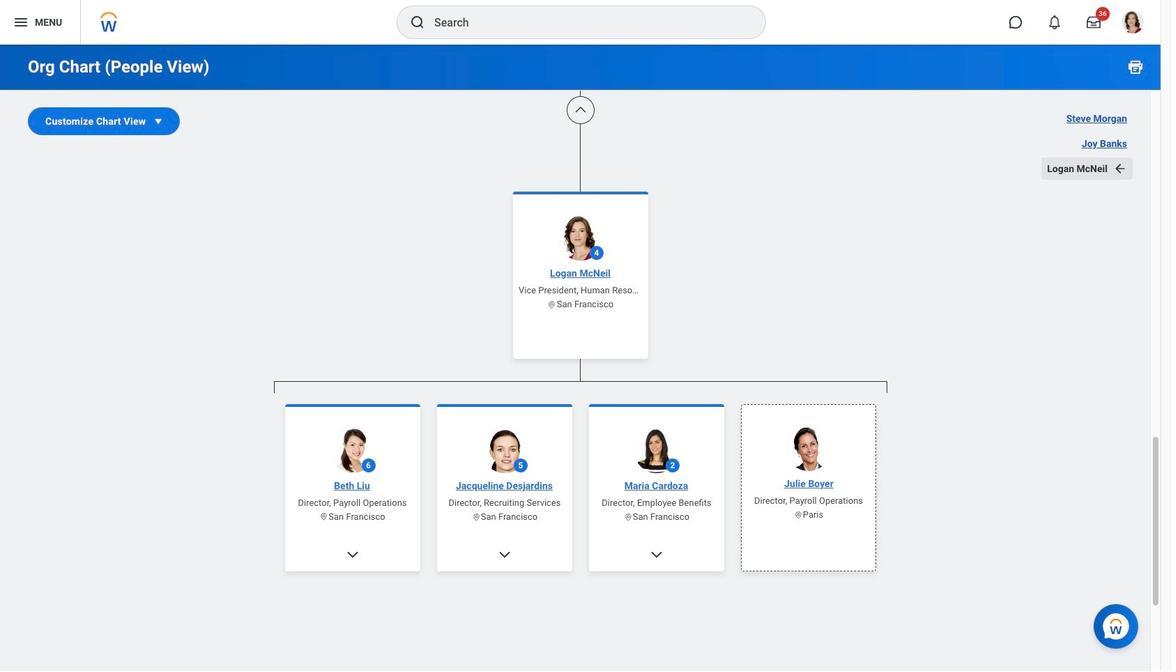 Task type: vqa. For each thing, say whether or not it's contained in the screenshot.
Search Workday SEARCH FIELD
yes



Task type: locate. For each thing, give the bounding box(es) containing it.
chevron up image
[[574, 103, 587, 117]]

chevron down image
[[346, 548, 359, 562]]

arrow left image
[[1114, 162, 1128, 176]]

notifications large image
[[1048, 15, 1062, 29]]

location image
[[548, 300, 557, 309], [794, 510, 803, 519], [472, 513, 481, 522], [624, 513, 633, 522]]

main content
[[0, 0, 1161, 672]]

1 horizontal spatial chevron down image
[[650, 548, 663, 562]]

chevron down image
[[498, 548, 511, 562], [650, 548, 663, 562]]

0 horizontal spatial chevron down image
[[498, 548, 511, 562]]

profile logan mcneil image
[[1122, 11, 1144, 36]]

location image
[[320, 513, 329, 522]]

caret down image
[[151, 114, 165, 128]]

search image
[[409, 14, 426, 31]]



Task type: describe. For each thing, give the bounding box(es) containing it.
print org chart image
[[1128, 59, 1144, 75]]

inbox large image
[[1087, 15, 1101, 29]]

Search Workday  search field
[[434, 7, 737, 38]]

logan mcneil, logan mcneil, 4 direct reports element
[[274, 393, 887, 672]]

justify image
[[13, 14, 29, 31]]

2 chevron down image from the left
[[650, 548, 663, 562]]

1 chevron down image from the left
[[498, 548, 511, 562]]



